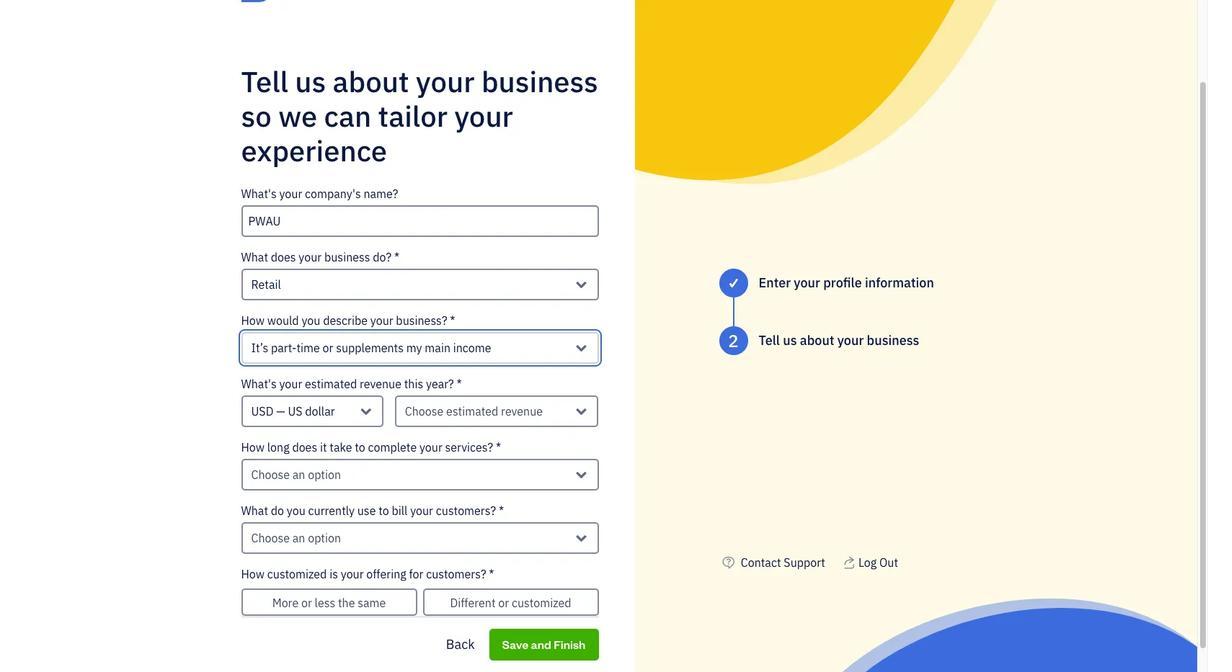 Task type: vqa. For each thing, say whether or not it's contained in the screenshot.
the left Customized
yes



Task type: locate. For each thing, give the bounding box(es) containing it.
customers? up 'different'
[[426, 567, 486, 582]]

back button
[[435, 631, 487, 660]]

what
[[241, 250, 268, 264], [241, 504, 268, 518]]

0 horizontal spatial estimated
[[305, 377, 357, 391]]

option for 2nd "choose an option" field from the bottom of the page
[[308, 468, 341, 482]]

back
[[446, 637, 475, 653]]

1 vertical spatial about
[[800, 333, 835, 349]]

an
[[293, 468, 305, 482], [293, 531, 305, 546]]

profile
[[824, 275, 862, 291]]

option down it
[[308, 468, 341, 482]]

0 horizontal spatial us
[[295, 63, 326, 100]]

1 vertical spatial choose an option field
[[241, 523, 599, 554]]

business inside tell us about your business so we can tailor your experience
[[482, 63, 598, 100]]

to
[[355, 440, 365, 455], [379, 504, 389, 518]]

2 option from the top
[[308, 531, 341, 546]]

or
[[323, 341, 333, 355], [301, 596, 312, 610], [498, 596, 509, 610]]

about inside tell us about your business so we can tailor your experience
[[333, 63, 409, 100]]

0 vertical spatial to
[[355, 440, 365, 455]]

0 vertical spatial what's
[[241, 187, 277, 201]]

0 vertical spatial option
[[308, 468, 341, 482]]

complete
[[368, 440, 417, 455]]

0 vertical spatial choose
[[405, 404, 444, 419]]

0 horizontal spatial revenue
[[360, 377, 402, 391]]

to for use
[[379, 504, 389, 518]]

2 horizontal spatial business
[[867, 333, 920, 349]]

how would you describe your business? *
[[241, 313, 455, 328]]

1 vertical spatial what's
[[241, 377, 277, 391]]

customized up and
[[512, 596, 572, 610]]

0 vertical spatial business
[[482, 63, 598, 100]]

same
[[358, 596, 386, 610]]

2 horizontal spatial or
[[498, 596, 509, 610]]

contact support link
[[741, 556, 826, 570]]

company's
[[305, 187, 361, 201]]

can
[[324, 97, 371, 135]]

choose an option field down bill at left bottom
[[241, 523, 599, 554]]

0 vertical spatial you
[[302, 313, 320, 328]]

main
[[425, 341, 451, 355]]

choose an option for 2nd "choose an option" field from the bottom of the page
[[251, 468, 341, 482]]

us
[[295, 63, 326, 100], [783, 333, 797, 349]]

freshbooks logo image
[[241, 0, 385, 24]]

0 horizontal spatial or
[[301, 596, 312, 610]]

2 an from the top
[[293, 531, 305, 546]]

0 vertical spatial revenue
[[360, 377, 402, 391]]

1 vertical spatial revenue
[[501, 404, 543, 419]]

do
[[271, 504, 284, 518]]

1 horizontal spatial estimated
[[446, 404, 499, 419]]

option down currently
[[308, 531, 341, 546]]

2 how from the top
[[241, 440, 265, 455]]

what up retail
[[241, 250, 268, 264]]

1 horizontal spatial about
[[800, 333, 835, 349]]

1 horizontal spatial or
[[323, 341, 333, 355]]

None text field
[[241, 205, 599, 237]]

tell us about your business so we can tailor your experience
[[241, 63, 598, 169]]

do?
[[373, 250, 392, 264]]

1 choose an option from the top
[[251, 468, 341, 482]]

about
[[333, 63, 409, 100], [800, 333, 835, 349]]

*
[[394, 250, 400, 264], [450, 313, 455, 328], [457, 377, 462, 391], [496, 440, 501, 455], [499, 504, 504, 518], [489, 567, 494, 582]]

choose an option down long at the bottom of page
[[251, 468, 341, 482]]

option
[[308, 468, 341, 482], [308, 531, 341, 546]]

2 vertical spatial choose
[[251, 531, 290, 546]]

or right time
[[323, 341, 333, 355]]

support
[[784, 556, 826, 570]]

0 vertical spatial tell
[[241, 63, 288, 100]]

choose estimated revenue
[[405, 404, 543, 419]]

experience
[[241, 132, 387, 169]]

2 vertical spatial how
[[241, 567, 265, 582]]

what's
[[241, 187, 277, 201], [241, 377, 277, 391]]

estimated inside choose estimated revenue field
[[446, 404, 499, 419]]

does
[[271, 250, 296, 264], [292, 440, 317, 455]]

1 vertical spatial you
[[287, 504, 306, 518]]

customized up the more
[[267, 567, 327, 582]]

what's your estimated revenue this year? *
[[241, 377, 462, 391]]

more
[[272, 596, 299, 610]]

1 vertical spatial tell
[[759, 333, 780, 349]]

It's part-time or supplements my main income field
[[241, 332, 599, 364]]

log out button
[[843, 555, 899, 572]]

what's up usd
[[241, 377, 277, 391]]

1 vertical spatial an
[[293, 531, 305, 546]]

1 vertical spatial what
[[241, 504, 268, 518]]

what left do
[[241, 504, 268, 518]]

customized
[[267, 567, 327, 582], [512, 596, 572, 610]]

0 vertical spatial customers?
[[436, 504, 496, 518]]

1 horizontal spatial tell
[[759, 333, 780, 349]]

contact
[[741, 556, 781, 570]]

0 vertical spatial about
[[333, 63, 409, 100]]

1 vertical spatial to
[[379, 504, 389, 518]]

1 horizontal spatial customized
[[512, 596, 572, 610]]

you right do
[[287, 504, 306, 518]]

estimated up dollar
[[305, 377, 357, 391]]

support image
[[719, 555, 738, 572]]

the
[[338, 596, 355, 610]]

for
[[409, 567, 424, 582]]

choose down this on the bottom left
[[405, 404, 444, 419]]

1 vertical spatial option
[[308, 531, 341, 546]]

you for would
[[302, 313, 320, 328]]

2 what from the top
[[241, 504, 268, 518]]

estimated
[[305, 377, 357, 391], [446, 404, 499, 419]]

1 what's from the top
[[241, 187, 277, 201]]

customers?
[[436, 504, 496, 518], [426, 567, 486, 582]]

Choose an option field
[[241, 459, 599, 491], [241, 523, 599, 554]]

1 vertical spatial business
[[324, 250, 370, 264]]

different or customized
[[450, 596, 572, 610]]

name?
[[364, 187, 398, 201]]

log
[[859, 556, 877, 570]]

0 horizontal spatial tell
[[241, 63, 288, 100]]

what's down experience
[[241, 187, 277, 201]]

business for tell us about your business so we can tailor your experience
[[482, 63, 598, 100]]

revenue
[[360, 377, 402, 391], [501, 404, 543, 419]]

0 vertical spatial estimated
[[305, 377, 357, 391]]

0 horizontal spatial about
[[333, 63, 409, 100]]

tell inside tell us about your business so we can tailor your experience
[[241, 63, 288, 100]]

time
[[297, 341, 320, 355]]

to left bill at left bottom
[[379, 504, 389, 518]]

choose down long at the bottom of page
[[251, 468, 290, 482]]

0 vertical spatial what
[[241, 250, 268, 264]]

choose an option down do
[[251, 531, 341, 546]]

out
[[880, 556, 899, 570]]

more or less the same
[[272, 596, 386, 610]]

your
[[416, 63, 475, 100], [455, 97, 513, 135], [279, 187, 302, 201], [299, 250, 322, 264], [794, 275, 821, 291], [370, 313, 393, 328], [838, 333, 864, 349], [279, 377, 302, 391], [420, 440, 443, 455], [410, 504, 433, 518], [341, 567, 364, 582]]

how
[[241, 313, 265, 328], [241, 440, 265, 455], [241, 567, 265, 582]]

1 what from the top
[[241, 250, 268, 264]]

business
[[482, 63, 598, 100], [324, 250, 370, 264], [867, 333, 920, 349]]

Choose estimated revenue field
[[395, 396, 599, 427]]

1 horizontal spatial us
[[783, 333, 797, 349]]

and
[[531, 637, 552, 653]]

tell
[[241, 63, 288, 100], [759, 333, 780, 349]]

2 vertical spatial business
[[867, 333, 920, 349]]

0 vertical spatial does
[[271, 250, 296, 264]]

0 horizontal spatial to
[[355, 440, 365, 455]]

1 vertical spatial choose an option
[[251, 531, 341, 546]]

you
[[302, 313, 320, 328], [287, 504, 306, 518]]

us right so
[[295, 63, 326, 100]]

is
[[330, 567, 338, 582]]

us down enter
[[783, 333, 797, 349]]

0 vertical spatial an
[[293, 468, 305, 482]]

would
[[267, 313, 299, 328]]

Currency field
[[241, 396, 383, 427]]

does up retail
[[271, 250, 296, 264]]

1 horizontal spatial revenue
[[501, 404, 543, 419]]

business for tell us about your business
[[867, 333, 920, 349]]

0 vertical spatial choose an option
[[251, 468, 341, 482]]

0 vertical spatial how
[[241, 313, 265, 328]]

to right take
[[355, 440, 365, 455]]

or right 'different'
[[498, 596, 509, 610]]

my
[[407, 341, 422, 355]]

what for what does your business do? *
[[241, 250, 268, 264]]

0 vertical spatial us
[[295, 63, 326, 100]]

us for tell us about your business so we can tailor your experience
[[295, 63, 326, 100]]

1 horizontal spatial to
[[379, 504, 389, 518]]

what for what do you currently use to bill your customers? *
[[241, 504, 268, 518]]

year?
[[426, 377, 454, 391]]

3 how from the top
[[241, 567, 265, 582]]

us inside tell us about your business so we can tailor your experience
[[295, 63, 326, 100]]

2 what's from the top
[[241, 377, 277, 391]]

1 vertical spatial customized
[[512, 596, 572, 610]]

logout image
[[843, 555, 856, 572]]

save and finish
[[502, 637, 586, 653]]

different
[[450, 596, 496, 610]]

dollar
[[305, 404, 335, 419]]

income
[[453, 341, 491, 355]]

does left it
[[292, 440, 317, 455]]

0 vertical spatial customized
[[267, 567, 327, 582]]

this
[[404, 377, 423, 391]]

about for tell us about your business so we can tailor your experience
[[333, 63, 409, 100]]

it's part-time or supplements my main income
[[251, 341, 491, 355]]

you up time
[[302, 313, 320, 328]]

usd
[[251, 404, 274, 419]]

use
[[357, 504, 376, 518]]

tell for tell us about your business so we can tailor your experience
[[241, 63, 288, 100]]

or left less
[[301, 596, 312, 610]]

1 vertical spatial estimated
[[446, 404, 499, 419]]

1 how from the top
[[241, 313, 265, 328]]

1 option from the top
[[308, 468, 341, 482]]

choose
[[405, 404, 444, 419], [251, 468, 290, 482], [251, 531, 290, 546]]

customers? down services?
[[436, 504, 496, 518]]

how for how customized is your offering for customers? *
[[241, 567, 265, 582]]

1 vertical spatial us
[[783, 333, 797, 349]]

less
[[315, 596, 335, 610]]

choose an option
[[251, 468, 341, 482], [251, 531, 341, 546]]

estimated up services?
[[446, 404, 499, 419]]

choose down do
[[251, 531, 290, 546]]

1 vertical spatial how
[[241, 440, 265, 455]]

what do you currently use to bill your customers? *
[[241, 504, 504, 518]]

0 vertical spatial choose an option field
[[241, 459, 599, 491]]

choose an option field down complete
[[241, 459, 599, 491]]

revenue inside field
[[501, 404, 543, 419]]

1 horizontal spatial business
[[482, 63, 598, 100]]

2 choose an option from the top
[[251, 531, 341, 546]]



Task type: describe. For each thing, give the bounding box(es) containing it.
—
[[276, 404, 285, 419]]

you for do
[[287, 504, 306, 518]]

1 vertical spatial choose
[[251, 468, 290, 482]]

choose an option for 1st "choose an option" field from the bottom of the page
[[251, 531, 341, 546]]

about for tell us about your business
[[800, 333, 835, 349]]

long
[[267, 440, 290, 455]]

offering
[[367, 567, 406, 582]]

what does your business do? *
[[241, 250, 400, 264]]

what's your company's name?
[[241, 187, 398, 201]]

us
[[288, 404, 303, 419]]

take
[[330, 440, 352, 455]]

1 vertical spatial does
[[292, 440, 317, 455]]

how long does it take to complete your services? *
[[241, 440, 501, 455]]

how customized is your offering for customers? *
[[241, 567, 494, 582]]

enter
[[759, 275, 791, 291]]

we
[[279, 97, 317, 135]]

what's for what's your estimated revenue this year? *
[[241, 377, 277, 391]]

or inside field
[[323, 341, 333, 355]]

choose inside field
[[405, 404, 444, 419]]

retail
[[251, 277, 281, 292]]

usd — us dollar
[[251, 404, 335, 419]]

services?
[[445, 440, 493, 455]]

0 horizontal spatial business
[[324, 250, 370, 264]]

it's
[[251, 341, 268, 355]]

supplements
[[336, 341, 404, 355]]

1 an from the top
[[293, 468, 305, 482]]

so
[[241, 97, 272, 135]]

describe
[[323, 313, 368, 328]]

business?
[[396, 313, 447, 328]]

finish
[[554, 637, 586, 653]]

tell us about your business
[[759, 333, 920, 349]]

it
[[320, 440, 327, 455]]

or for more
[[301, 596, 312, 610]]

to for take
[[355, 440, 365, 455]]

how for how long does it take to complete your services? *
[[241, 440, 265, 455]]

or for different
[[498, 596, 509, 610]]

tailor
[[378, 97, 448, 135]]

us for tell us about your business
[[783, 333, 797, 349]]

part-
[[271, 341, 297, 355]]

2 choose an option field from the top
[[241, 523, 599, 554]]

information
[[865, 275, 934, 291]]

how for how would you describe your business? *
[[241, 313, 265, 328]]

save and finish button
[[489, 630, 599, 661]]

currently
[[308, 504, 355, 518]]

option for 1st "choose an option" field from the bottom of the page
[[308, 531, 341, 546]]

contact support
[[741, 556, 826, 570]]

bill
[[392, 504, 408, 518]]

1 choose an option field from the top
[[241, 459, 599, 491]]

save
[[502, 637, 529, 653]]

what's for what's your company's name?
[[241, 187, 277, 201]]

0 horizontal spatial customized
[[267, 567, 327, 582]]

log out
[[859, 556, 899, 570]]

tell for tell us about your business
[[759, 333, 780, 349]]

enter your profile information
[[759, 275, 934, 291]]

1 vertical spatial customers?
[[426, 567, 486, 582]]

Retail field
[[241, 269, 599, 300]]



